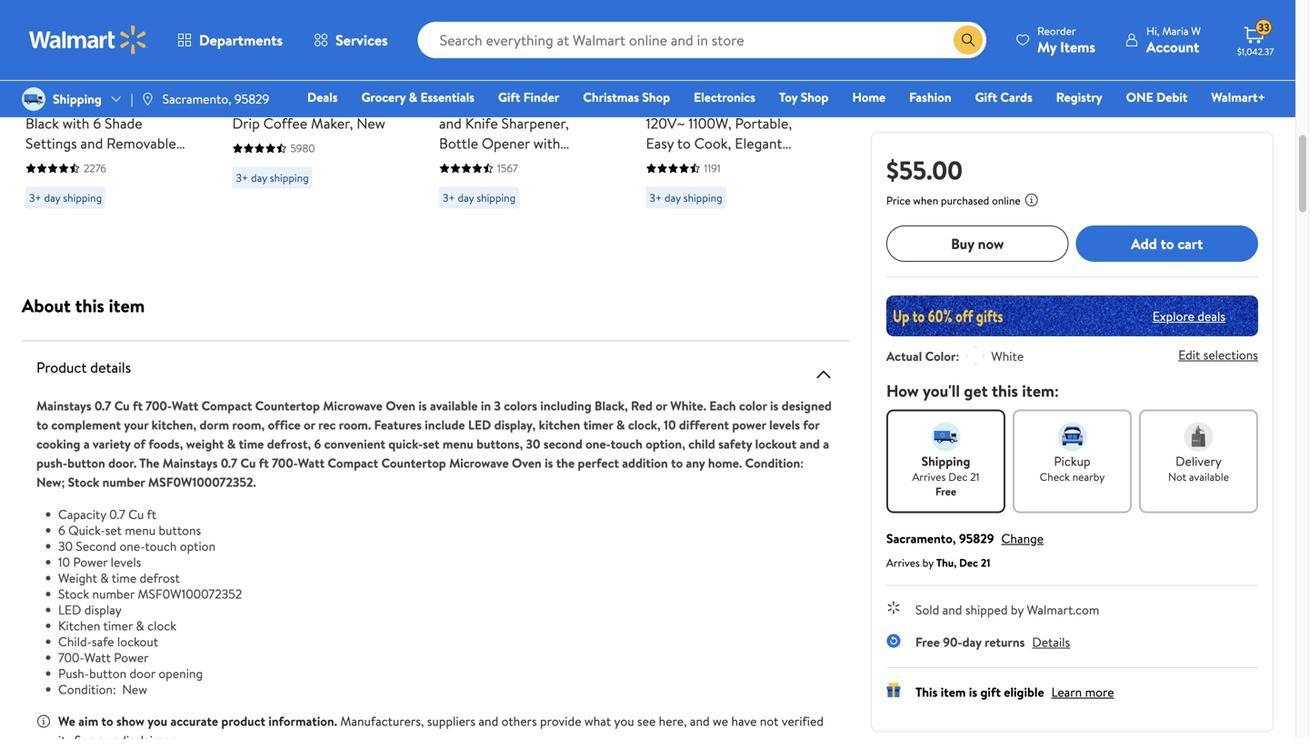 Task type: locate. For each thing, give the bounding box(es) containing it.
and up 2276
[[80, 133, 103, 153]]

3+ day shipping for $9.98 mainstays black 5-cup drip coffee maker, new
[[236, 170, 309, 186]]

0 horizontal spatial watt
[[84, 649, 111, 667]]

online
[[992, 193, 1021, 208]]

1 horizontal spatial lockout
[[755, 435, 797, 453]]

0 vertical spatial item
[[109, 293, 145, 318]]

$9.98
[[25, 66, 63, 89], [232, 66, 270, 89]]

700- down kitchen
[[58, 649, 84, 667]]

display,
[[494, 416, 536, 434]]

new right tray,
[[104, 153, 133, 173]]

levels left for
[[770, 416, 800, 434]]

selections
[[1204, 346, 1259, 364]]

mainstays for $9.98 mainstays 2-slice toaster, black with 6 shade settings and removable crumb tray, new
[[25, 93, 87, 113]]

with inside $13.88 farberware can opener and knife sharpener, bottle opener with removable cutting lever black
[[534, 133, 561, 153]]

30 inside capacity 0.7 cu ft 6 quick-set menu buttons 30 second one-touch option 10 power levels weight & time defrost stock number msf0w100072352 led display kitchen timer & clock child-safe lockout 700-watt power push-button door opening condition:  new
[[58, 537, 73, 555]]

day for $9.98 mainstays 2-slice toaster, black with 6 shade settings and removable crumb tray, new
[[44, 190, 60, 206]]

microwave up room.
[[323, 397, 383, 415]]

or
[[656, 397, 667, 415], [304, 416, 315, 434]]

0.7 down weight
[[221, 454, 238, 472]]

0 vertical spatial button
[[67, 454, 105, 472]]

10
[[664, 416, 676, 434], [58, 553, 70, 571]]

complement
[[51, 416, 121, 434]]

0 vertical spatial arrives
[[913, 469, 946, 485]]

product group
[[25, 0, 192, 216], [232, 0, 399, 216], [439, 0, 606, 216], [646, 0, 813, 216]]

0 vertical spatial oven
[[386, 397, 416, 415]]

sacramento, up thu,
[[887, 530, 956, 547]]

1 vertical spatial microwave
[[449, 454, 509, 472]]

0 horizontal spatial condition:
[[58, 681, 116, 698]]

1 vertical spatial number
[[92, 585, 135, 603]]

sacramento, inside the sacramento, 95829 change arrives by thu, dec 21
[[887, 530, 956, 547]]

a down complement
[[83, 435, 90, 453]]

3+ day shipping down '5980' on the top left
[[236, 170, 309, 186]]

to left the cart in the top right of the page
[[1161, 234, 1175, 254]]

0 horizontal spatial a
[[83, 435, 90, 453]]

condition: down safety
[[745, 454, 804, 472]]

& down black, on the bottom of page
[[617, 416, 625, 434]]

1 vertical spatial shipping
[[922, 452, 971, 470]]

or right red
[[656, 397, 667, 415]]

0 horizontal spatial new
[[104, 153, 133, 173]]

compact down convenient at left
[[328, 454, 378, 472]]

1 product group from the left
[[25, 0, 192, 216]]

6 left quick-
[[58, 522, 65, 539]]

ft for mainstays 0.7 cu ft 700-watt compact countertop microwave oven is available in 3 colors including black, red or white. each color is designed to complement your kitchen, dorm room, office or rec room. features include led display, kitchen timer & clock, 10 different power levels for cooking a variety of foods, weight & time defrost, 6 convenient quick-set menu buttons, 30 second one-touch option, child safety lockout and a push-button door. the mainstays 0.7 cu ft 700-watt compact countertop microwave oven is the perfect addition to any home. condition: new; stock number msf0w100072352.
[[133, 397, 143, 415]]

1 $9.98 from the left
[[25, 66, 63, 89]]

0 vertical spatial condition:
[[745, 454, 804, 472]]

gift left finder
[[498, 88, 521, 106]]

free inside shipping arrives dec 21 free
[[936, 484, 957, 499]]

change button
[[1002, 530, 1044, 547]]

available right not
[[1190, 469, 1230, 485]]

touch inside mainstays 0.7 cu ft 700-watt compact countertop microwave oven is available in 3 colors including black, red or white. each color is designed to complement your kitchen, dorm room, office or rec room. features include led display, kitchen timer & clock, 10 different power levels for cooking a variety of foods, weight & time defrost, 6 convenient quick-set menu buttons, 30 second one-touch option, child safety lockout and a push-button door. the mainstays 0.7 cu ft 700-watt compact countertop microwave oven is the perfect addition to any home. condition: new; stock number msf0w100072352.
[[611, 435, 643, 453]]

0 horizontal spatial oven
[[386, 397, 416, 415]]

1 horizontal spatial levels
[[770, 416, 800, 434]]

available up include
[[430, 397, 478, 415]]

0 vertical spatial lockout
[[755, 435, 797, 453]]

cu inside capacity 0.7 cu ft 6 quick-set menu buttons 30 second one-touch option 10 power levels weight & time defrost stock number msf0w100072352 led display kitchen timer & clock child-safe lockout 700-watt power push-button door opening condition:  new
[[128, 506, 144, 523]]

button inside mainstays 0.7 cu ft 700-watt compact countertop microwave oven is available in 3 colors including black, red or white. each color is designed to complement your kitchen, dorm room, office or rec room. features include led display, kitchen timer & clock, 10 different power levels for cooking a variety of foods, weight & time defrost, 6 convenient quick-set menu buttons, 30 second one-touch option, child safety lockout and a push-button door. the mainstays 0.7 cu ft 700-watt compact countertop microwave oven is the perfect addition to any home. condition: new; stock number msf0w100072352.
[[67, 454, 105, 472]]

by inside the sacramento, 95829 change arrives by thu, dec 21
[[923, 555, 934, 571]]

 image
[[22, 87, 45, 111], [141, 92, 155, 106]]

1 horizontal spatial with
[[534, 133, 561, 153]]

0 horizontal spatial one-
[[120, 537, 145, 555]]

foods,
[[149, 435, 183, 453]]

shipping for $14.96 mainstays single burner, 120v~ 1100w, portable, easy to cook, elegant classic design
[[684, 190, 723, 206]]

set inside mainstays 0.7 cu ft 700-watt compact countertop microwave oven is available in 3 colors including black, red or white. each color is designed to complement your kitchen, dorm room, office or rec room. features include led display, kitchen timer & clock, 10 different power levels for cooking a variety of foods, weight & time defrost, 6 convenient quick-set menu buttons, 30 second one-touch option, child safety lockout and a push-button door. the mainstays 0.7 cu ft 700-watt compact countertop microwave oven is the perfect addition to any home. condition: new; stock number msf0w100072352.
[[423, 435, 440, 453]]

removable
[[107, 133, 176, 153], [439, 153, 509, 173]]

5980
[[291, 141, 315, 156]]

2 shop from the left
[[801, 88, 829, 106]]

account
[[1147, 37, 1200, 57]]

3+ for $14.96 mainstays single burner, 120v~ 1100w, portable, easy to cook, elegant classic design
[[650, 190, 662, 206]]

2 horizontal spatial add
[[1131, 234, 1157, 254]]

10 left "second"
[[58, 553, 70, 571]]

1 vertical spatial countertop
[[381, 454, 446, 472]]

intent image for shipping image
[[932, 422, 961, 452]]

not
[[1169, 469, 1187, 485]]

ft for capacity 0.7 cu ft 6 quick-set menu buttons 30 second one-touch option 10 power levels weight & time defrost stock number msf0w100072352 led display kitchen timer & clock child-safe lockout 700-watt power push-button door opening condition:  new
[[147, 506, 156, 523]]

black down 'bottle'
[[439, 173, 473, 193]]

1 horizontal spatial available
[[1190, 469, 1230, 485]]

stock inside capacity 0.7 cu ft 6 quick-set menu buttons 30 second one-touch option 10 power levels weight & time defrost stock number msf0w100072352 led display kitchen timer & clock child-safe lockout 700-watt power push-button door opening condition:  new
[[58, 585, 89, 603]]

ft inside capacity 0.7 cu ft 6 quick-set menu buttons 30 second one-touch option 10 power levels weight & time defrost stock number msf0w100072352 led display kitchen timer & clock child-safe lockout 700-watt power push-button door opening condition:  new
[[147, 506, 156, 523]]

to
[[677, 133, 691, 153], [1161, 234, 1175, 254], [36, 416, 48, 434], [671, 454, 683, 472], [101, 713, 113, 730]]

1 vertical spatial power
[[114, 649, 149, 667]]

dec right thu,
[[960, 555, 978, 571]]

0 horizontal spatial microwave
[[323, 397, 383, 415]]

0 vertical spatial compact
[[202, 397, 252, 415]]

shipping for $9.98 mainstays black 5-cup drip coffee maker, new
[[270, 170, 309, 186]]

2276
[[84, 161, 106, 176]]

0.7 inside capacity 0.7 cu ft 6 quick-set menu buttons 30 second one-touch option 10 power levels weight & time defrost stock number msf0w100072352 led display kitchen timer & clock child-safe lockout 700-watt power push-button door opening condition:  new
[[109, 506, 125, 523]]

1 horizontal spatial this
[[992, 380, 1018, 402]]

2 you from the left
[[614, 713, 634, 730]]

condition: inside capacity 0.7 cu ft 6 quick-set menu buttons 30 second one-touch option 10 power levels weight & time defrost stock number msf0w100072352 led display kitchen timer & clock child-safe lockout 700-watt power push-button door opening condition:  new
[[58, 681, 116, 698]]

0 vertical spatial countertop
[[255, 397, 320, 415]]

removable down knife
[[439, 153, 509, 173]]

dec down intent image for shipping
[[949, 469, 968, 485]]

timer right kitchen
[[103, 617, 133, 635]]

mainstays for $9.98 mainstays black 5-cup drip coffee maker, new
[[232, 93, 294, 113]]

0 vertical spatial watt
[[172, 397, 198, 415]]

item up details
[[109, 293, 145, 318]]

weight
[[186, 435, 224, 453]]

power
[[732, 416, 766, 434]]

menu inside mainstays 0.7 cu ft 700-watt compact countertop microwave oven is available in 3 colors including black, red or white. each color is designed to complement your kitchen, dorm room, office or rec room. features include led display, kitchen timer & clock, 10 different power levels for cooking a variety of foods, weight & time defrost, 6 convenient quick-set menu buttons, 30 second one-touch option, child safety lockout and a push-button door. the mainstays 0.7 cu ft 700-watt compact countertop microwave oven is the perfect addition to any home. condition: new; stock number msf0w100072352.
[[443, 435, 474, 453]]

one debit
[[1126, 88, 1188, 106]]

6 left shade
[[93, 113, 101, 133]]

the
[[556, 454, 575, 472]]

0 horizontal spatial you
[[148, 713, 167, 730]]

2 vertical spatial 700-
[[58, 649, 84, 667]]

1 horizontal spatial you
[[614, 713, 634, 730]]

levels
[[770, 416, 800, 434], [111, 553, 141, 571]]

0 horizontal spatial add to cart image
[[447, 3, 468, 25]]

1 horizontal spatial compact
[[328, 454, 378, 472]]

change
[[1002, 530, 1044, 547]]

2 gift from the left
[[975, 88, 998, 106]]

0 vertical spatial time
[[239, 435, 264, 453]]

one
[[1126, 88, 1154, 106]]

shipping for shipping
[[53, 90, 102, 108]]

mainstays inside $14.96 mainstays single burner, 120v~ 1100w, portable, easy to cook, elegant classic design
[[646, 93, 708, 113]]

dec inside the sacramento, 95829 change arrives by thu, dec 21
[[960, 555, 978, 571]]

1 horizontal spatial oven
[[512, 454, 542, 472]]

10 inside mainstays 0.7 cu ft 700-watt compact countertop microwave oven is available in 3 colors including black, red or white. each color is designed to complement your kitchen, dorm room, office or rec room. features include led display, kitchen timer & clock, 10 different power levels for cooking a variety of foods, weight & time defrost, 6 convenient quick-set menu buttons, 30 second one-touch option, child safety lockout and a push-button door. the mainstays 0.7 cu ft 700-watt compact countertop microwave oven is the perfect addition to any home. condition: new; stock number msf0w100072352.
[[664, 416, 676, 434]]

and
[[439, 113, 462, 133], [80, 133, 103, 153], [800, 435, 820, 453], [943, 601, 963, 619], [479, 713, 499, 730], [690, 713, 710, 730]]

walmart.com
[[1027, 601, 1100, 619]]

shipped
[[966, 601, 1008, 619]]

1 horizontal spatial item
[[941, 683, 966, 701]]

10 up option,
[[664, 416, 676, 434]]

shipping down '1191'
[[684, 190, 723, 206]]

and left we
[[690, 713, 710, 730]]

product
[[221, 713, 265, 730]]

21 up the sacramento, 95829 change arrives by thu, dec 21
[[971, 469, 980, 485]]

3+ for $13.88 farberware can opener and knife sharpener, bottle opener with removable cutting lever black
[[443, 190, 455, 206]]

1 add button from the left
[[439, 0, 509, 32]]

30 down display, at the left bottom
[[526, 435, 541, 453]]

21 right thu,
[[981, 555, 991, 571]]

1 horizontal spatial sacramento,
[[887, 530, 956, 547]]

0 vertical spatial levels
[[770, 416, 800, 434]]

item
[[109, 293, 145, 318], [941, 683, 966, 701]]

mainstays up complement
[[36, 397, 92, 415]]

2 add to cart image from the left
[[653, 3, 675, 25]]

purchased
[[941, 193, 990, 208]]

coffee
[[263, 113, 308, 133]]

details
[[90, 357, 131, 377]]

condition: up aim
[[58, 681, 116, 698]]

1 horizontal spatial 95829
[[959, 530, 994, 547]]

countertop
[[255, 397, 320, 415], [381, 454, 446, 472]]

add to cart image up '$13.88'
[[447, 3, 468, 25]]

0 horizontal spatial  image
[[22, 87, 45, 111]]

cook,
[[694, 133, 732, 153]]

lockout up door
[[117, 633, 158, 651]]

3+ down drip
[[236, 170, 248, 186]]

shipping down intent image for shipping
[[922, 452, 971, 470]]

new inside the $9.98 mainstays black 5-cup drip coffee maker, new
[[357, 113, 385, 133]]

set
[[423, 435, 440, 453], [105, 522, 122, 539]]

menu inside capacity 0.7 cu ft 6 quick-set menu buttons 30 second one-touch option 10 power levels weight & time defrost stock number msf0w100072352 led display kitchen timer & clock child-safe lockout 700-watt power push-button door opening condition:  new
[[125, 522, 156, 539]]

0 vertical spatial free
[[936, 484, 957, 499]]

and inside mainstays 0.7 cu ft 700-watt compact countertop microwave oven is available in 3 colors including black, red or white. each color is designed to complement your kitchen, dorm room, office or rec room. features include led display, kitchen timer & clock, 10 different power levels for cooking a variety of foods, weight & time defrost, 6 convenient quick-set menu buttons, 30 second one-touch option, child safety lockout and a push-button door. the mainstays 0.7 cu ft 700-watt compact countertop microwave oven is the perfect addition to any home. condition: new; stock number msf0w100072352.
[[800, 435, 820, 453]]

black inside $13.88 farberware can opener and knife sharpener, bottle opener with removable cutting lever black
[[439, 173, 473, 193]]

ft up the your
[[133, 397, 143, 415]]

21 inside shipping arrives dec 21 free
[[971, 469, 980, 485]]

the
[[139, 454, 160, 472]]

explore deals
[[1153, 307, 1226, 325]]

1 vertical spatial levels
[[111, 553, 141, 571]]

buttons
[[159, 522, 201, 539]]

settings
[[25, 133, 77, 153]]

show
[[116, 713, 145, 730]]

a down designed
[[823, 435, 829, 453]]

search icon image
[[961, 33, 976, 47]]

check
[[1040, 469, 1070, 485]]

time down room,
[[239, 435, 264, 453]]

levels right weight
[[111, 553, 141, 571]]

1 horizontal spatial 6
[[93, 113, 101, 133]]

30
[[526, 435, 541, 453], [58, 537, 73, 555]]

shipping left slice
[[53, 90, 102, 108]]

and down for
[[800, 435, 820, 453]]

2 $9.98 from the left
[[232, 66, 270, 89]]

 image for sacramento, 95829
[[141, 92, 155, 106]]

shop
[[642, 88, 670, 106], [801, 88, 829, 106]]

6 down rec
[[314, 435, 321, 453]]

mainstays inside the $9.98 mainstays black 5-cup drip coffee maker, new
[[232, 93, 294, 113]]

menu left 'buttons'
[[125, 522, 156, 539]]

is left the
[[545, 454, 553, 472]]

 image right |
[[141, 92, 155, 106]]

0 vertical spatial 10
[[664, 416, 676, 434]]

rec
[[318, 416, 336, 434]]

add button up '$13.88'
[[439, 0, 509, 32]]

1 vertical spatial dec
[[960, 555, 978, 571]]

1 vertical spatial compact
[[328, 454, 378, 472]]

shipping for shipping arrives dec 21 free
[[922, 452, 971, 470]]

2 add button from the left
[[646, 0, 716, 32]]

0 horizontal spatial item
[[109, 293, 145, 318]]

mainstays down "$14.96" at the top of page
[[646, 93, 708, 113]]

kitchen
[[539, 416, 581, 434]]

0 horizontal spatial 700-
[[58, 649, 84, 667]]

3+ day shipping down classic
[[650, 190, 723, 206]]

set inside capacity 0.7 cu ft 6 quick-set menu buttons 30 second one-touch option 10 power levels weight & time defrost stock number msf0w100072352 led display kitchen timer & clock child-safe lockout 700-watt power push-button door opening condition:  new
[[105, 522, 122, 539]]

1 vertical spatial timer
[[103, 617, 133, 635]]

power down clock
[[114, 649, 149, 667]]

0 vertical spatial cu
[[114, 397, 130, 415]]

0 vertical spatial power
[[73, 553, 108, 571]]

2 vertical spatial cu
[[128, 506, 144, 523]]

add button
[[439, 0, 509, 32], [646, 0, 716, 32]]

one- up perfect
[[586, 435, 611, 453]]

thu,
[[937, 555, 957, 571]]

sacramento, for sacramento, 95829 change arrives by thu, dec 21
[[887, 530, 956, 547]]

toy
[[779, 88, 798, 106]]

0 horizontal spatial sacramento,
[[162, 90, 231, 108]]

1 vertical spatial stock
[[58, 585, 89, 603]]

10 inside capacity 0.7 cu ft 6 quick-set menu buttons 30 second one-touch option 10 power levels weight & time defrost stock number msf0w100072352 led display kitchen timer & clock child-safe lockout 700-watt power push-button door opening condition:  new
[[58, 553, 70, 571]]

2 vertical spatial watt
[[84, 649, 111, 667]]

black left '5-'
[[298, 93, 331, 113]]

number down door.
[[102, 473, 145, 491]]

safe
[[92, 633, 114, 651]]

countertop down the quick-
[[381, 454, 446, 472]]

0 horizontal spatial black
[[25, 113, 59, 133]]

maria
[[1163, 23, 1189, 39]]

one- right "second"
[[120, 537, 145, 555]]

single
[[711, 93, 749, 113]]

legal information image
[[1025, 193, 1039, 207]]

1 horizontal spatial menu
[[443, 435, 474, 453]]

countertop up office
[[255, 397, 320, 415]]

0.7 for mainstays 0.7 cu ft 700-watt compact countertop microwave oven is available in 3 colors including black, red or white. each color is designed to complement your kitchen, dorm room, office or rec room. features include led display, kitchen timer & clock, 10 different power levels for cooking a variety of foods, weight & time defrost, 6 convenient quick-set menu buttons, 30 second one-touch option, child safety lockout and a push-button door. the mainstays 0.7 cu ft 700-watt compact countertop microwave oven is the perfect addition to any home. condition: new; stock number msf0w100072352.
[[95, 397, 111, 415]]

buy now
[[951, 234, 1004, 254]]

and inside $13.88 farberware can opener and knife sharpener, bottle opener with removable cutting lever black
[[439, 113, 462, 133]]

0 horizontal spatial led
[[58, 601, 81, 619]]

led up child-
[[58, 601, 81, 619]]

0 vertical spatial timer
[[584, 416, 614, 434]]

4 product group from the left
[[646, 0, 813, 216]]

levels inside capacity 0.7 cu ft 6 quick-set menu buttons 30 second one-touch option 10 power levels weight & time defrost stock number msf0w100072352 led display kitchen timer & clock child-safe lockout 700-watt power push-button door opening condition:  new
[[111, 553, 141, 571]]

intent image for delivery image
[[1184, 422, 1214, 452]]

cutting
[[512, 153, 560, 173]]

to inside button
[[1161, 234, 1175, 254]]

0 horizontal spatial 95829
[[235, 90, 269, 108]]

details
[[1033, 633, 1071, 651]]

this
[[916, 683, 938, 701]]

stock up capacity
[[68, 473, 99, 491]]

0 horizontal spatial compact
[[202, 397, 252, 415]]

watt down defrost,
[[298, 454, 325, 472]]

1 vertical spatial menu
[[125, 522, 156, 539]]

1 horizontal spatial new
[[357, 113, 385, 133]]

0 horizontal spatial countertop
[[255, 397, 320, 415]]

gift left cards
[[975, 88, 998, 106]]

up to sixty percent off deals. shop now. image
[[887, 296, 1259, 336]]

cards
[[1001, 88, 1033, 106]]

95829 for sacramento, 95829 change arrives by thu, dec 21
[[959, 530, 994, 547]]

0 vertical spatial menu
[[443, 435, 474, 453]]

what
[[585, 713, 611, 730]]

number inside capacity 0.7 cu ft 6 quick-set menu buttons 30 second one-touch option 10 power levels weight & time defrost stock number msf0w100072352 led display kitchen timer & clock child-safe lockout 700-watt power push-button door opening condition:  new
[[92, 585, 135, 603]]

:
[[956, 347, 960, 365]]

by right shipped at the bottom right of the page
[[1011, 601, 1024, 619]]

product
[[36, 357, 87, 377]]

1 shop from the left
[[642, 88, 670, 106]]

ft left 'buttons'
[[147, 506, 156, 523]]

95829 for sacramento, 95829
[[235, 90, 269, 108]]

day down classic
[[665, 190, 681, 206]]

0 horizontal spatial set
[[105, 522, 122, 539]]

including
[[541, 397, 592, 415]]

2 horizontal spatial 700-
[[272, 454, 298, 472]]

0 horizontal spatial add button
[[439, 0, 509, 32]]

mainstays left deals link
[[232, 93, 294, 113]]

with
[[63, 113, 89, 133], [534, 133, 561, 153]]

menu
[[443, 435, 474, 453], [125, 522, 156, 539]]

hi, maria w account
[[1147, 23, 1201, 57]]

hi,
[[1147, 23, 1160, 39]]

1 add to cart image from the left
[[447, 3, 468, 25]]

number inside mainstays 0.7 cu ft 700-watt compact countertop microwave oven is available in 3 colors including black, red or white. each color is designed to complement your kitchen, dorm room, office or rec room. features include led display, kitchen timer & clock, 10 different power levels for cooking a variety of foods, weight & time defrost, 6 convenient quick-set menu buttons, 30 second one-touch option, child safety lockout and a push-button door. the mainstays 0.7 cu ft 700-watt compact countertop microwave oven is the perfect addition to any home. condition: new; stock number msf0w100072352.
[[102, 473, 145, 491]]

day down 'bottle'
[[458, 190, 474, 206]]

one-
[[586, 435, 611, 453], [120, 537, 145, 555]]

1 vertical spatial 700-
[[272, 454, 298, 472]]

3 product group from the left
[[439, 0, 606, 216]]

1 horizontal spatial $9.98
[[232, 66, 270, 89]]

gift finder link
[[490, 87, 568, 107]]

day for $13.88 farberware can opener and knife sharpener, bottle opener with removable cutting lever black
[[458, 190, 474, 206]]

eligible
[[1004, 683, 1045, 701]]

timer inside capacity 0.7 cu ft 6 quick-set menu buttons 30 second one-touch option 10 power levels weight & time defrost stock number msf0w100072352 led display kitchen timer & clock child-safe lockout 700-watt power push-button door opening condition:  new
[[103, 617, 133, 635]]

cu
[[114, 397, 130, 415], [241, 454, 256, 472], [128, 506, 144, 523]]

watt down kitchen
[[84, 649, 111, 667]]

1 gift from the left
[[498, 88, 521, 106]]

2 vertical spatial ft
[[147, 506, 156, 523]]

1 horizontal spatial set
[[423, 435, 440, 453]]

$9.98 inside the $9.98 mainstays black 5-cup drip coffee maker, new
[[232, 66, 270, 89]]

1 horizontal spatial or
[[656, 397, 667, 415]]

1 vertical spatial available
[[1190, 469, 1230, 485]]

mainstays 0.7 cu ft 700-watt compact countertop microwave oven is available in 3 colors including black, red or white. each color is designed to complement your kitchen, dorm room, office or rec room. features include led display, kitchen timer & clock, 10 different power levels for cooking a variety of foods, weight & time defrost, 6 convenient quick-set menu buttons, 30 second one-touch option, child safety lockout and a push-button door. the mainstays 0.7 cu ft 700-watt compact countertop microwave oven is the perfect addition to any home. condition: new; stock number msf0w100072352.
[[36, 397, 832, 491]]

microwave down buttons,
[[449, 454, 509, 472]]

available
[[430, 397, 478, 415], [1190, 469, 1230, 485]]

arrives left thu,
[[887, 555, 920, 571]]

free down intent image for shipping
[[936, 484, 957, 499]]

0.7
[[95, 397, 111, 415], [221, 454, 238, 472], [109, 506, 125, 523]]

design
[[693, 153, 736, 173]]

0 vertical spatial touch
[[611, 435, 643, 453]]

include
[[425, 416, 465, 434]]

gift cards
[[975, 88, 1033, 106]]

$9.98 for $9.98 mainstays 2-slice toaster, black with 6 shade settings and removable crumb tray, new
[[25, 66, 63, 89]]

available inside mainstays 0.7 cu ft 700-watt compact countertop microwave oven is available in 3 colors including black, red or white. each color is designed to complement your kitchen, dorm room, office or rec room. features include led display, kitchen timer & clock, 10 different power levels for cooking a variety of foods, weight & time defrost, 6 convenient quick-set menu buttons, 30 second one-touch option, child safety lockout and a push-button door. the mainstays 0.7 cu ft 700-watt compact countertop microwave oven is the perfect addition to any home. condition: new; stock number msf0w100072352.
[[430, 397, 478, 415]]

white.
[[671, 397, 707, 415]]

set left 'buttons'
[[105, 522, 122, 539]]

1 vertical spatial 95829
[[959, 530, 994, 547]]

2 horizontal spatial black
[[439, 173, 473, 193]]

for
[[803, 416, 820, 434]]

information.
[[269, 713, 337, 730]]

oven down buttons,
[[512, 454, 542, 472]]

700- down defrost,
[[272, 454, 298, 472]]

1 horizontal spatial shipping
[[922, 452, 971, 470]]

0 horizontal spatial removable
[[107, 133, 176, 153]]

shipping down 1567 on the left of the page
[[477, 190, 516, 206]]

ft down defrost,
[[259, 454, 269, 472]]

gifting made easy image
[[887, 683, 901, 698]]

mainstays for $14.96 mainstays single burner, 120v~ 1100w, portable, easy to cook, elegant classic design
[[646, 93, 708, 113]]

is up include
[[419, 397, 427, 415]]

1 horizontal spatial add to cart image
[[653, 3, 675, 25]]

this right about
[[75, 293, 104, 318]]

1 a from the left
[[83, 435, 90, 453]]

1 vertical spatial opener
[[482, 133, 530, 153]]

6 inside $9.98 mainstays 2-slice toaster, black with 6 shade settings and removable crumb tray, new
[[93, 113, 101, 133]]

product group containing $13.88
[[439, 0, 606, 216]]

1 vertical spatial condition:
[[58, 681, 116, 698]]

1 vertical spatial 30
[[58, 537, 73, 555]]

sacramento,
[[162, 90, 231, 108], [887, 530, 956, 547]]

0 vertical spatial one-
[[586, 435, 611, 453]]

by left thu,
[[923, 555, 934, 571]]

you inside manufacturers, suppliers and others provide what you see here, and we have not verified it.
[[614, 713, 634, 730]]

$9.98 down departments
[[232, 66, 270, 89]]

gift for gift finder
[[498, 88, 521, 106]]

quick-
[[389, 435, 423, 453]]

0 vertical spatial 6
[[93, 113, 101, 133]]

sacramento, for sacramento, 95829
[[162, 90, 231, 108]]

$9.98 inside $9.98 mainstays 2-slice toaster, black with 6 shade settings and removable crumb tray, new
[[25, 66, 63, 89]]

1 horizontal spatial  image
[[141, 92, 155, 106]]

removable inside $13.88 farberware can opener and knife sharpener, bottle opener with removable cutting lever black
[[439, 153, 509, 173]]

add to cart image
[[447, 3, 468, 25], [653, 3, 675, 25]]

0 horizontal spatial gift
[[498, 88, 521, 106]]

registry link
[[1048, 87, 1111, 107]]

variety
[[93, 435, 131, 453]]

shipping down 2276
[[63, 190, 102, 206]]

colors
[[504, 397, 537, 415]]

add up '$13.88'
[[468, 4, 494, 24]]

95829 up drip
[[235, 90, 269, 108]]

700- up "kitchen,"
[[146, 397, 172, 415]]

0 horizontal spatial opener
[[482, 133, 530, 153]]

1 horizontal spatial microwave
[[449, 454, 509, 472]]

touch down clock,
[[611, 435, 643, 453]]

shop up 120v~ at top
[[642, 88, 670, 106]]

 image up settings
[[22, 87, 45, 111]]

one debit link
[[1118, 87, 1196, 107]]

to right aim
[[101, 713, 113, 730]]

you left the see
[[614, 713, 634, 730]]

1 vertical spatial arrives
[[887, 555, 920, 571]]

$9.98 for $9.98 mainstays black 5-cup drip coffee maker, new
[[232, 66, 270, 89]]

sacramento, right |
[[162, 90, 231, 108]]

is
[[419, 397, 427, 415], [770, 397, 779, 415], [545, 454, 553, 472], [969, 683, 978, 701]]

product details
[[36, 357, 131, 377]]

1 vertical spatial by
[[1011, 601, 1024, 619]]

3+ day shipping for $13.88 farberware can opener and knife sharpener, bottle opener with removable cutting lever black
[[443, 190, 516, 206]]

0 horizontal spatial ft
[[133, 397, 143, 415]]

opener up 1567 on the left of the page
[[482, 133, 530, 153]]

95829 inside the sacramento, 95829 change arrives by thu, dec 21
[[959, 530, 994, 547]]

0 vertical spatial sacramento,
[[162, 90, 231, 108]]

lockout
[[755, 435, 797, 453], [117, 633, 158, 651]]

0 vertical spatial 0.7
[[95, 397, 111, 415]]

0 vertical spatial stock
[[68, 473, 99, 491]]

mainstays inside $9.98 mainstays 2-slice toaster, black with 6 shade settings and removable crumb tray, new
[[25, 93, 87, 113]]

0 horizontal spatial shop
[[642, 88, 670, 106]]

shipping inside shipping arrives dec 21 free
[[922, 452, 971, 470]]

shipping for $9.98 mainstays 2-slice toaster, black with 6 shade settings and removable crumb tray, new
[[63, 190, 102, 206]]

& right grocery
[[409, 88, 418, 106]]

led inside mainstays 0.7 cu ft 700-watt compact countertop microwave oven is available in 3 colors including black, red or white. each color is designed to complement your kitchen, dorm room, office or rec room. features include led display, kitchen timer & clock, 10 different power levels for cooking a variety of foods, weight & time defrost, 6 convenient quick-set menu buttons, 30 second one-touch option, child safety lockout and a push-button door. the mainstays 0.7 cu ft 700-watt compact countertop microwave oven is the perfect addition to any home. condition: new; stock number msf0w100072352.
[[468, 416, 491, 434]]

0 vertical spatial this
[[75, 293, 104, 318]]

1 vertical spatial item
[[941, 683, 966, 701]]



Task type: describe. For each thing, give the bounding box(es) containing it.
1 vertical spatial this
[[992, 380, 1018, 402]]

classic mint image
[[309, 47, 323, 61]]

christmas
[[583, 88, 639, 106]]

700- inside capacity 0.7 cu ft 6 quick-set menu buttons 30 second one-touch option 10 power levels weight & time defrost stock number msf0w100072352 led display kitchen timer & clock child-safe lockout 700-watt power push-button door opening condition:  new
[[58, 649, 84, 667]]

Search search field
[[418, 22, 987, 58]]

push-
[[36, 454, 67, 472]]

farberware
[[439, 93, 511, 113]]

departments
[[199, 30, 283, 50]]

capacity
[[58, 506, 106, 523]]

$9.98 mainstays black 5-cup drip coffee maker, new
[[232, 66, 385, 133]]

about this item
[[22, 293, 145, 318]]

services button
[[298, 18, 403, 62]]

Walmart Site-Wide search field
[[418, 22, 987, 58]]

& right weight
[[100, 569, 109, 587]]

see
[[637, 713, 656, 730]]

2 horizontal spatial watt
[[298, 454, 325, 472]]

clock
[[147, 617, 176, 635]]

defrost,
[[267, 435, 311, 453]]

day for $9.98 mainstays black 5-cup drip coffee maker, new
[[251, 170, 267, 186]]

designed
[[782, 397, 832, 415]]

6 inside capacity 0.7 cu ft 6 quick-set menu buttons 30 second one-touch option 10 power levels weight & time defrost stock number msf0w100072352 led display kitchen timer & clock child-safe lockout 700-watt power push-button door opening condition:  new
[[58, 522, 65, 539]]

90-
[[943, 633, 963, 651]]

1 horizontal spatial by
[[1011, 601, 1024, 619]]

how you'll get this item:
[[887, 380, 1059, 402]]

weight
[[58, 569, 97, 587]]

walmart image
[[29, 25, 147, 55]]

deals
[[307, 88, 338, 106]]

6 inside mainstays 0.7 cu ft 700-watt compact countertop microwave oven is available in 3 colors including black, red or white. each color is designed to complement your kitchen, dorm room, office or rec room. features include led display, kitchen timer & clock, 10 different power levels for cooking a variety of foods, weight & time defrost, 6 convenient quick-set menu buttons, 30 second one-touch option, child safety lockout and a push-button door. the mainstays 0.7 cu ft 700-watt compact countertop microwave oven is the perfect addition to any home. condition: new; stock number msf0w100072352.
[[314, 435, 321, 453]]

we
[[713, 713, 729, 730]]

gift for gift cards
[[975, 88, 998, 106]]

lockout inside capacity 0.7 cu ft 6 quick-set menu buttons 30 second one-touch option 10 power levels weight & time defrost stock number msf0w100072352 led display kitchen timer & clock child-safe lockout 700-watt power push-button door opening condition:  new
[[117, 633, 158, 651]]

with inside $9.98 mainstays 2-slice toaster, black with 6 shade settings and removable crumb tray, new
[[63, 113, 89, 133]]

more
[[1085, 683, 1115, 701]]

and right sold
[[943, 601, 963, 619]]

1567
[[497, 161, 518, 176]]

deals
[[1198, 307, 1226, 325]]

button inside capacity 0.7 cu ft 6 quick-set menu buttons 30 second one-touch option 10 power levels weight & time defrost stock number msf0w100072352 led display kitchen timer & clock child-safe lockout 700-watt power push-button door opening condition:  new
[[89, 665, 127, 682]]

actual color :
[[887, 347, 960, 365]]

to left "any" at the right bottom
[[671, 454, 683, 472]]

in
[[481, 397, 491, 415]]

time inside capacity 0.7 cu ft 6 quick-set menu buttons 30 second one-touch option 10 power levels weight & time defrost stock number msf0w100072352 led display kitchen timer & clock child-safe lockout 700-watt power push-button door opening condition:  new
[[112, 569, 137, 587]]

arrives inside shipping arrives dec 21 free
[[913, 469, 946, 485]]

free 90-day returns details
[[916, 633, 1071, 651]]

accurate
[[171, 713, 218, 730]]

& inside grocery & essentials link
[[409, 88, 418, 106]]

price
[[887, 193, 911, 208]]

add for $13.88
[[468, 4, 494, 24]]

we
[[58, 713, 75, 730]]

1 vertical spatial oven
[[512, 454, 542, 472]]

time inside mainstays 0.7 cu ft 700-watt compact countertop microwave oven is available in 3 colors including black, red or white. each color is designed to complement your kitchen, dorm room, office or rec room. features include led display, kitchen timer & clock, 10 different power levels for cooking a variety of foods, weight & time defrost, 6 convenient quick-set menu buttons, 30 second one-touch option, child safety lockout and a push-button door. the mainstays 0.7 cu ft 700-watt compact countertop microwave oven is the perfect addition to any home. condition: new; stock number msf0w100072352.
[[239, 435, 264, 453]]

dec inside shipping arrives dec 21 free
[[949, 469, 968, 485]]

33
[[1259, 20, 1270, 35]]

 image for shipping
[[22, 87, 45, 111]]

your
[[124, 416, 149, 434]]

w
[[1192, 23, 1201, 39]]

to up the cooking
[[36, 416, 48, 434]]

home
[[853, 88, 886, 106]]

shade
[[105, 113, 142, 133]]

edit selections button
[[1179, 346, 1259, 364]]

condition: inside mainstays 0.7 cu ft 700-watt compact countertop microwave oven is available in 3 colors including black, red or white. each color is designed to complement your kitchen, dorm room, office or rec room. features include led display, kitchen timer & clock, 10 different power levels for cooking a variety of foods, weight & time defrost, 6 convenient quick-set menu buttons, 30 second one-touch option, child safety lockout and a push-button door. the mainstays 0.7 cu ft 700-watt compact countertop microwave oven is the perfect addition to any home. condition: new; stock number msf0w100072352.
[[745, 454, 804, 472]]

5-
[[335, 93, 348, 113]]

timer inside mainstays 0.7 cu ft 700-watt compact countertop microwave oven is available in 3 colors including black, red or white. each color is designed to complement your kitchen, dorm room, office or rec room. features include led display, kitchen timer & clock, 10 different power levels for cooking a variety of foods, weight & time defrost, 6 convenient quick-set menu buttons, 30 second one-touch option, child safety lockout and a push-button door. the mainstays 0.7 cu ft 700-watt compact countertop microwave oven is the perfect addition to any home. condition: new; stock number msf0w100072352.
[[584, 416, 614, 434]]

others
[[502, 713, 537, 730]]

push-
[[58, 665, 89, 682]]

1 vertical spatial or
[[304, 416, 315, 434]]

add for $14.96
[[675, 4, 701, 24]]

kitchen,
[[152, 416, 197, 434]]

buttons,
[[477, 435, 523, 453]]

pickup
[[1054, 452, 1091, 470]]

led inside capacity 0.7 cu ft 6 quick-set menu buttons 30 second one-touch option 10 power levels weight & time defrost stock number msf0w100072352 led display kitchen timer & clock child-safe lockout 700-watt power push-button door opening condition:  new
[[58, 601, 81, 619]]

grocery & essentials
[[361, 88, 475, 106]]

1 vertical spatial free
[[916, 633, 940, 651]]

crumb
[[25, 153, 69, 173]]

gift cards link
[[967, 87, 1041, 107]]

0.7 for capacity 0.7 cu ft 6 quick-set menu buttons 30 second one-touch option 10 power levels weight & time defrost stock number msf0w100072352 led display kitchen timer & clock child-safe lockout 700-watt power push-button door opening condition:  new
[[109, 506, 125, 523]]

add to cart image for $13.88
[[447, 3, 468, 25]]

product group containing $14.96
[[646, 0, 813, 216]]

electronics link
[[686, 87, 764, 107]]

bottle
[[439, 133, 478, 153]]

edit selections
[[1179, 346, 1259, 364]]

21 inside the sacramento, 95829 change arrives by thu, dec 21
[[981, 555, 991, 571]]

add button for $14.96
[[646, 0, 716, 32]]

and inside $9.98 mainstays 2-slice toaster, black with 6 shade settings and removable crumb tray, new
[[80, 133, 103, 153]]

grocery & essentials link
[[353, 87, 483, 107]]

removable inside $9.98 mainstays 2-slice toaster, black with 6 shade settings and removable crumb tray, new
[[107, 133, 176, 153]]

manufacturers, suppliers and others provide what you see here, and we have not verified it.
[[58, 713, 824, 739]]

cu for capacity 0.7 cu ft 6 quick-set menu buttons 30 second one-touch option 10 power levels weight & time defrost stock number msf0w100072352 led display kitchen timer & clock child-safe lockout 700-watt power push-button door opening condition:  new
[[128, 506, 144, 523]]

add to cart image for $14.96
[[653, 3, 675, 25]]

lever
[[564, 153, 598, 173]]

returns
[[985, 633, 1025, 651]]

day left returns
[[963, 633, 982, 651]]

learn
[[1052, 683, 1082, 701]]

one- inside mainstays 0.7 cu ft 700-watt compact countertop microwave oven is available in 3 colors including black, red or white. each color is designed to complement your kitchen, dorm room, office or rec room. features include led display, kitchen timer & clock, 10 different power levels for cooking a variety of foods, weight & time defrost, 6 convenient quick-set menu buttons, 30 second one-touch option, child safety lockout and a push-button door. the mainstays 0.7 cu ft 700-watt compact countertop microwave oven is the perfect addition to any home. condition: new; stock number msf0w100072352.
[[586, 435, 611, 453]]

& left clock
[[136, 617, 144, 635]]

1 vertical spatial cu
[[241, 454, 256, 472]]

home link
[[844, 87, 894, 107]]

0 vertical spatial or
[[656, 397, 667, 415]]

color
[[739, 397, 767, 415]]

provide
[[540, 713, 582, 730]]

3+ for $9.98 mainstays 2-slice toaster, black with 6 shade settings and removable crumb tray, new
[[29, 190, 41, 206]]

& down dorm
[[227, 435, 236, 453]]

portable,
[[735, 113, 792, 133]]

it.
[[58, 732, 68, 739]]

30 inside mainstays 0.7 cu ft 700-watt compact countertop microwave oven is available in 3 colors including black, red or white. each color is designed to complement your kitchen, dorm room, office or rec room. features include led display, kitchen timer & clock, 10 different power levels for cooking a variety of foods, weight & time defrost, 6 convenient quick-set menu buttons, 30 second one-touch option, child safety lockout and a push-button door. the mainstays 0.7 cu ft 700-watt compact countertop microwave oven is the perfect addition to any home. condition: new; stock number msf0w100072352.
[[526, 435, 541, 453]]

touch inside capacity 0.7 cu ft 6 quick-set menu buttons 30 second one-touch option 10 power levels weight & time defrost stock number msf0w100072352 led display kitchen timer & clock child-safe lockout 700-watt power push-button door opening condition:  new
[[145, 537, 177, 555]]

mainstays up the msf0w100072352.
[[163, 454, 218, 472]]

3
[[494, 397, 501, 415]]

2 a from the left
[[823, 435, 829, 453]]

watt inside capacity 0.7 cu ft 6 quick-set menu buttons 30 second one-touch option 10 power levels weight & time defrost stock number msf0w100072352 led display kitchen timer & clock child-safe lockout 700-watt power push-button door opening condition:  new
[[84, 649, 111, 667]]

easy
[[646, 133, 674, 153]]

is left gift
[[969, 683, 978, 701]]

dorm
[[200, 416, 229, 434]]

is right color
[[770, 397, 779, 415]]

black inside the $9.98 mainstays black 5-cup drip coffee maker, new
[[298, 93, 331, 113]]

1 horizontal spatial 700-
[[146, 397, 172, 415]]

services
[[336, 30, 388, 50]]

3+ for $9.98 mainstays black 5-cup drip coffee maker, new
[[236, 170, 248, 186]]

intent image for pickup image
[[1058, 422, 1087, 452]]

perfect
[[578, 454, 619, 472]]

0 horizontal spatial power
[[73, 553, 108, 571]]

1 you from the left
[[148, 713, 167, 730]]

debit
[[1157, 88, 1188, 106]]

3+ day shipping for $14.96 mainstays single burner, 120v~ 1100w, portable, easy to cook, elegant classic design
[[650, 190, 723, 206]]

now
[[978, 234, 1004, 254]]

reorder
[[1038, 23, 1076, 39]]

fashion
[[910, 88, 952, 106]]

0 vertical spatial opener
[[542, 93, 591, 113]]

manufacturers,
[[340, 713, 424, 730]]

1 horizontal spatial watt
[[172, 397, 198, 415]]

grocery
[[361, 88, 406, 106]]

you'll
[[923, 380, 960, 402]]

explore
[[1153, 307, 1195, 325]]

cart
[[1178, 234, 1203, 254]]

black,
[[595, 397, 628, 415]]

toy shop
[[779, 88, 829, 106]]

1 vertical spatial ft
[[259, 454, 269, 472]]

item:
[[1022, 380, 1059, 402]]

product details image
[[813, 364, 835, 386]]

0 horizontal spatial this
[[75, 293, 104, 318]]

arrives inside the sacramento, 95829 change arrives by thu, dec 21
[[887, 555, 920, 571]]

shop for christmas shop
[[642, 88, 670, 106]]

here,
[[659, 713, 687, 730]]

classic
[[646, 153, 689, 173]]

1191
[[704, 161, 721, 176]]

0 vertical spatial microwave
[[323, 397, 383, 415]]

add button for $13.88
[[439, 0, 509, 32]]

finder
[[524, 88, 560, 106]]

home.
[[708, 454, 742, 472]]

1 vertical spatial 0.7
[[221, 454, 238, 472]]

my
[[1038, 37, 1057, 57]]

$13.88 farberware can opener and knife sharpener, bottle opener with removable cutting lever black
[[439, 66, 598, 193]]

shop for toy shop
[[801, 88, 829, 106]]

levels inside mainstays 0.7 cu ft 700-watt compact countertop microwave oven is available in 3 colors including black, red or white. each color is designed to complement your kitchen, dorm room, office or rec room. features include led display, kitchen timer & clock, 10 different power levels for cooking a variety of foods, weight & time defrost, 6 convenient quick-set menu buttons, 30 second one-touch option, child safety lockout and a push-button door. the mainstays 0.7 cu ft 700-watt compact countertop microwave oven is the perfect addition to any home. condition: new; stock number msf0w100072352.
[[770, 416, 800, 434]]

can
[[514, 93, 539, 113]]

|
[[131, 90, 133, 108]]

different
[[679, 416, 729, 434]]

option,
[[646, 435, 686, 453]]

edit
[[1179, 346, 1201, 364]]

to inside $14.96 mainstays single burner, 120v~ 1100w, portable, easy to cook, elegant classic design
[[677, 133, 691, 153]]

black inside $9.98 mainstays 2-slice toaster, black with 6 shade settings and removable crumb tray, new
[[25, 113, 59, 133]]

available inside delivery not available
[[1190, 469, 1230, 485]]

elegant
[[735, 133, 783, 153]]

stock inside mainstays 0.7 cu ft 700-watt compact countertop microwave oven is available in 3 colors including black, red or white. each color is designed to complement your kitchen, dorm room, office or rec room. features include led display, kitchen timer & clock, 10 different power levels for cooking a variety of foods, weight & time defrost, 6 convenient quick-set menu buttons, 30 second one-touch option, child safety lockout and a push-button door. the mainstays 0.7 cu ft 700-watt compact countertop microwave oven is the perfect addition to any home. condition: new; stock number msf0w100072352.
[[68, 473, 99, 491]]

cu for mainstays 0.7 cu ft 700-watt compact countertop microwave oven is available in 3 colors including black, red or white. each color is designed to complement your kitchen, dorm room, office or rec room. features include led display, kitchen timer & clock, 10 different power levels for cooking a variety of foods, weight & time defrost, 6 convenient quick-set menu buttons, 30 second one-touch option, child safety lockout and a push-button door. the mainstays 0.7 cu ft 700-watt compact countertop microwave oven is the perfect addition to any home. condition: new; stock number msf0w100072352.
[[114, 397, 130, 415]]

day for $14.96 mainstays single burner, 120v~ 1100w, portable, easy to cook, elegant classic design
[[665, 190, 681, 206]]

one- inside capacity 0.7 cu ft 6 quick-set menu buttons 30 second one-touch option 10 power levels weight & time defrost stock number msf0w100072352 led display kitchen timer & clock child-safe lockout 700-watt power push-button door opening condition:  new
[[120, 537, 145, 555]]

and left others
[[479, 713, 499, 730]]

shipping for $13.88 farberware can opener and knife sharpener, bottle opener with removable cutting lever black
[[477, 190, 516, 206]]

$55.00
[[887, 152, 963, 188]]

new inside $9.98 mainstays 2-slice toaster, black with 6 shade settings and removable crumb tray, new
[[104, 153, 133, 173]]

lockout inside mainstays 0.7 cu ft 700-watt compact countertop microwave oven is available in 3 colors including black, red or white. each color is designed to complement your kitchen, dorm room, office or rec room. features include led display, kitchen timer & clock, 10 different power levels for cooking a variety of foods, weight & time defrost, 6 convenient quick-set menu buttons, 30 second one-touch option, child safety lockout and a push-button door. the mainstays 0.7 cu ft 700-watt compact countertop microwave oven is the perfect addition to any home. condition: new; stock number msf0w100072352.
[[755, 435, 797, 453]]

3+ day shipping for $9.98 mainstays 2-slice toaster, black with 6 shade settings and removable crumb tray, new
[[29, 190, 102, 206]]

2 product group from the left
[[232, 0, 399, 216]]



Task type: vqa. For each thing, say whether or not it's contained in the screenshot.
intent image for Delivery
yes



